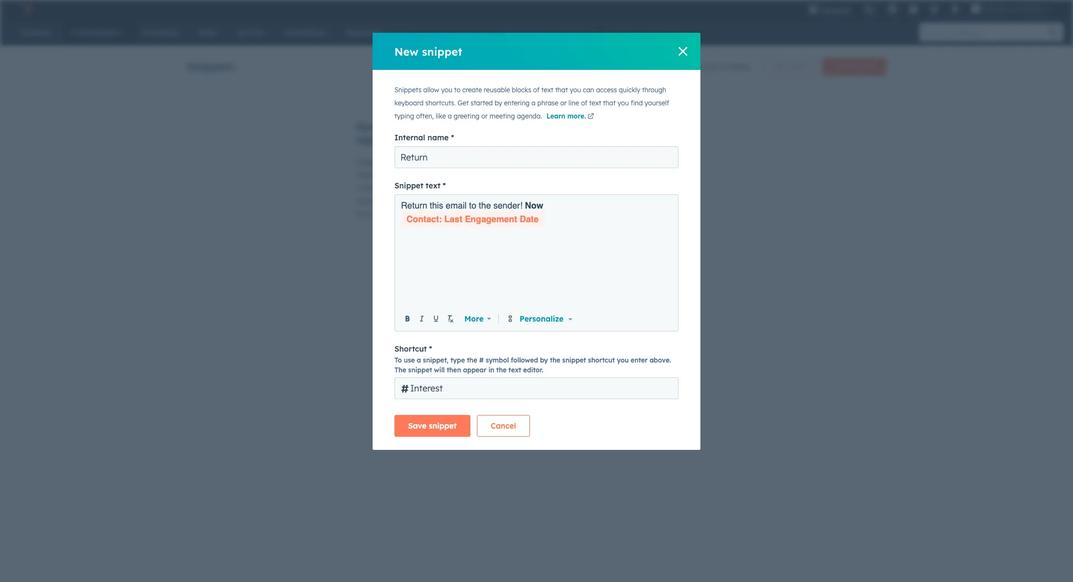 Task type: locate. For each thing, give the bounding box(es) containing it.
a up agenda. at the top
[[532, 99, 536, 107]]

notes down responses
[[356, 184, 376, 194]]

1 horizontal spatial new
[[773, 62, 787, 71]]

snippet text
[[395, 181, 441, 191]]

snippets for snippets
[[187, 59, 235, 73]]

0 horizontal spatial a
[[417, 356, 421, 365]]

1 vertical spatial snippets
[[395, 86, 422, 94]]

date
[[520, 215, 539, 225]]

save snippet
[[408, 422, 457, 431]]

created
[[723, 62, 751, 72]]

1 vertical spatial in
[[406, 184, 412, 194]]

0 horizontal spatial emails
[[356, 197, 380, 207]]

1 vertical spatial your
[[414, 184, 430, 194]]

cancel
[[491, 422, 516, 431]]

more
[[465, 314, 484, 324]]

0 horizontal spatial new
[[395, 45, 419, 58]]

0 horizontal spatial create
[[356, 157, 380, 167]]

notifications button
[[946, 0, 965, 17]]

type up the then
[[451, 356, 465, 365]]

1 vertical spatial save
[[408, 422, 427, 431]]

common
[[466, 157, 498, 167]]

1 vertical spatial by
[[540, 356, 548, 365]]

snippets for snippets allow you to create reusable blocks of text that you can access quickly through keyboard shortcuts. get started by entering a phrase or line of text that you find yourself typing often, like a greeting or meeting agenda.
[[395, 86, 422, 94]]

1 horizontal spatial emails
[[403, 171, 427, 180]]

text up phrase
[[542, 86, 554, 94]]

of inside snippets banner
[[707, 62, 715, 72]]

search image
[[1049, 27, 1058, 37]]

shortcut
[[395, 344, 427, 354]]

snippet for create snippet
[[855, 62, 877, 71]]

shortcuts.
[[426, 99, 456, 107]]

0 vertical spatial by
[[495, 99, 503, 107]]

emails up snippet text
[[403, 171, 427, 180]]

snippets
[[187, 59, 235, 73], [395, 86, 422, 94]]

the up 'engagement'
[[479, 201, 491, 211]]

of right blocks
[[533, 86, 540, 94]]

0 vertical spatial notes
[[395, 133, 425, 147]]

type inside shortcut to use a snippet, type the # symbol followed by the snippet shortcut you enter above. the snippet will then appear in the text editor.
[[451, 356, 465, 365]]

calling icon button
[[861, 1, 879, 17]]

snippet inside "button"
[[855, 62, 877, 71]]

2 horizontal spatial a
[[532, 99, 536, 107]]

in up the log
[[406, 184, 412, 194]]

your up return
[[414, 184, 430, 194]]

personalize button
[[518, 313, 575, 325]]

shortcut
[[588, 356, 615, 365]]

text down followed
[[509, 366, 522, 374]]

same
[[370, 210, 390, 220]]

greeting
[[454, 112, 480, 120]]

snippets banner
[[187, 55, 887, 75]]

save inside button
[[408, 422, 427, 431]]

you
[[441, 86, 453, 94], [570, 86, 581, 94], [618, 99, 629, 107], [617, 356, 629, 365]]

2 horizontal spatial emails
[[456, 120, 492, 133]]

by down "reusable"
[[495, 99, 503, 107]]

1 vertical spatial that
[[603, 99, 616, 107]]

0 vertical spatial type
[[499, 197, 515, 207]]

1 vertical spatial a
[[448, 112, 452, 120]]

0 vertical spatial snippets
[[187, 59, 235, 73]]

a right "use"
[[417, 356, 421, 365]]

0 vertical spatial save
[[356, 120, 383, 133]]

1 vertical spatial new
[[773, 62, 787, 71]]

2 vertical spatial notes
[[411, 197, 431, 207]]

notifications image
[[951, 5, 961, 15]]

create
[[832, 62, 853, 71], [356, 157, 380, 167]]

save time writing emails and taking notes
[[356, 120, 517, 147]]

Type a word to use as a shortcut text field
[[395, 378, 679, 400]]

snippets inside snippets allow you to create reusable blocks of text that you can access quickly through keyboard shortcuts. get started by entering a phrase or line of text that you find yourself typing often, like a greeting or meeting agenda.
[[395, 86, 422, 94]]

snippet inside button
[[429, 422, 457, 431]]

return
[[401, 201, 428, 211]]

return this email to the sender! now contact: last engagement date
[[401, 201, 544, 225]]

1 horizontal spatial or
[[561, 99, 567, 107]]

#
[[479, 356, 484, 365], [401, 382, 409, 396]]

email
[[446, 201, 467, 211]]

of left 5
[[707, 62, 715, 72]]

the
[[395, 366, 407, 374]]

the left the same
[[356, 210, 368, 220]]

dialog containing new snippet
[[373, 33, 701, 450]]

1 horizontal spatial that
[[603, 99, 616, 107]]

settings link
[[923, 0, 946, 17]]

name
[[428, 133, 449, 143]]

new for new folder
[[773, 62, 787, 71]]

emails down started
[[456, 120, 492, 133]]

emails up the same
[[356, 197, 380, 207]]

# down "the"
[[401, 382, 409, 396]]

2 vertical spatial emails
[[356, 197, 380, 207]]

0 vertical spatial #
[[479, 356, 484, 365]]

create up responses
[[356, 157, 380, 167]]

notes
[[395, 133, 425, 147], [356, 184, 376, 194], [411, 197, 431, 207]]

meeting
[[490, 112, 515, 120]]

that
[[556, 86, 568, 94], [603, 99, 616, 107]]

or left line
[[561, 99, 567, 107]]

2 link opens in a new window image from the top
[[588, 114, 594, 120]]

menu
[[802, 0, 1061, 21]]

time
[[386, 120, 411, 133]]

link opens in a new window image
[[588, 112, 594, 122], [588, 114, 594, 120]]

0 vertical spatial in
[[395, 171, 401, 180]]

0 horizontal spatial by
[[495, 99, 503, 107]]

text down can
[[590, 99, 602, 107]]

emails
[[456, 120, 492, 133], [403, 171, 427, 180], [356, 197, 380, 207]]

create inside "create shortcuts to your most common responses in emails sent to prospects and notes logged in your crm. quickly send emails and log notes without having to type the same thing over and over."
[[356, 157, 380, 167]]

the inside "create shortcuts to your most common responses in emails sent to prospects and notes logged in your crm. quickly send emails and log notes without having to type the same thing over and over."
[[356, 210, 368, 220]]

create shortcuts to your most common responses in emails sent to prospects and notes logged in your crm. quickly send emails and log notes without having to type the same thing over and over.
[[356, 157, 515, 220]]

# up appear
[[479, 356, 484, 365]]

notes up shortcuts
[[395, 133, 425, 147]]

to
[[395, 356, 402, 365]]

create
[[463, 86, 482, 94]]

text
[[542, 86, 554, 94], [590, 99, 602, 107], [426, 181, 441, 191], [509, 366, 522, 374]]

notes up the over
[[411, 197, 431, 207]]

of
[[707, 62, 715, 72], [533, 86, 540, 94], [581, 99, 588, 107]]

that up phrase
[[556, 86, 568, 94]]

in down symbol
[[489, 366, 495, 374]]

0
[[700, 62, 705, 72]]

keyboard
[[395, 99, 424, 107]]

to right shortcuts
[[418, 157, 426, 167]]

to up get
[[454, 86, 461, 94]]

save for save time writing emails and taking notes
[[356, 120, 383, 133]]

1 vertical spatial type
[[451, 356, 465, 365]]

1 vertical spatial create
[[356, 157, 380, 167]]

create inside create snippet "button"
[[832, 62, 853, 71]]

Internal name text field
[[395, 147, 679, 168]]

studios
[[1019, 4, 1044, 13]]

create right folder
[[832, 62, 853, 71]]

you left enter
[[617, 356, 629, 365]]

in inside shortcut to use a snippet, type the # symbol followed by the snippet shortcut you enter above. the snippet will then appear in the text editor.
[[489, 366, 495, 374]]

0 vertical spatial emails
[[456, 120, 492, 133]]

and left agenda. at the top
[[496, 120, 517, 133]]

save inside save time writing emails and taking notes
[[356, 120, 383, 133]]

through
[[643, 86, 667, 94]]

new folder
[[773, 62, 807, 71]]

1 horizontal spatial create
[[832, 62, 853, 71]]

or down started
[[482, 112, 488, 120]]

a inside shortcut to use a snippet, type the # symbol followed by the snippet shortcut you enter above. the snippet will then appear in the text editor.
[[417, 356, 421, 365]]

2 vertical spatial of
[[581, 99, 588, 107]]

by up editor.
[[540, 356, 548, 365]]

0 vertical spatial that
[[556, 86, 568, 94]]

a right "like"
[[448, 112, 452, 120]]

editor.
[[523, 366, 544, 374]]

0 horizontal spatial #
[[401, 382, 409, 396]]

hubspot image
[[20, 2, 33, 15]]

blocks
[[512, 86, 532, 94]]

snippets inside banner
[[187, 59, 235, 73]]

0 horizontal spatial save
[[356, 120, 383, 133]]

search button
[[1043, 23, 1064, 42]]

thing
[[392, 210, 410, 220]]

entering
[[504, 99, 530, 107]]

create for create snippet
[[832, 62, 853, 71]]

1 horizontal spatial in
[[406, 184, 412, 194]]

1 horizontal spatial save
[[408, 422, 427, 431]]

emails inside save time writing emails and taking notes
[[456, 120, 492, 133]]

often,
[[416, 112, 434, 120]]

create for create shortcuts to your most common responses in emails sent to prospects and notes logged in your crm. quickly send emails and log notes without having to type the same thing over and over.
[[356, 157, 380, 167]]

to
[[454, 86, 461, 94], [418, 157, 426, 167], [446, 171, 454, 180], [489, 197, 496, 207], [469, 201, 477, 211]]

0 horizontal spatial that
[[556, 86, 568, 94]]

2 vertical spatial in
[[489, 366, 495, 374]]

None text field
[[401, 200, 673, 309]]

0 vertical spatial new
[[395, 45, 419, 58]]

responses
[[356, 171, 393, 180]]

dialog
[[373, 33, 701, 450]]

notes inside save time writing emails and taking notes
[[395, 133, 425, 147]]

in down shortcuts
[[395, 171, 401, 180]]

your up sent
[[428, 157, 444, 167]]

0 vertical spatial create
[[832, 62, 853, 71]]

2 horizontal spatial in
[[489, 366, 495, 374]]

new for new snippet
[[395, 45, 419, 58]]

new up "keyboard"
[[395, 45, 419, 58]]

0 vertical spatial your
[[428, 157, 444, 167]]

personalize
[[520, 314, 564, 324]]

type down "send"
[[499, 197, 515, 207]]

2 horizontal spatial of
[[707, 62, 715, 72]]

to right email
[[469, 201, 477, 211]]

new left folder
[[773, 62, 787, 71]]

in
[[395, 171, 401, 180], [406, 184, 412, 194], [489, 366, 495, 374]]

1 vertical spatial or
[[482, 112, 488, 120]]

snippet for new snippet
[[422, 45, 463, 58]]

0 horizontal spatial type
[[451, 356, 465, 365]]

1 horizontal spatial #
[[479, 356, 484, 365]]

1 horizontal spatial by
[[540, 356, 548, 365]]

0 horizontal spatial snippets
[[187, 59, 235, 73]]

that down access
[[603, 99, 616, 107]]

new inside new folder 'button'
[[773, 62, 787, 71]]

snippet
[[422, 45, 463, 58], [855, 62, 877, 71], [563, 356, 586, 365], [408, 366, 432, 374], [429, 422, 457, 431]]

of right line
[[581, 99, 588, 107]]

0 vertical spatial of
[[707, 62, 715, 72]]

1 vertical spatial of
[[533, 86, 540, 94]]

phrase
[[538, 99, 559, 107]]

1 vertical spatial #
[[401, 382, 409, 396]]

and
[[496, 120, 517, 133], [493, 171, 507, 180], [382, 197, 396, 207], [430, 210, 444, 220]]

shortcut to use a snippet, type the # symbol followed by the snippet shortcut you enter above. the snippet will then appear in the text editor.
[[395, 344, 672, 374]]

1 horizontal spatial type
[[499, 197, 515, 207]]

1 horizontal spatial snippets
[[395, 86, 422, 94]]

2 vertical spatial a
[[417, 356, 421, 365]]

new
[[395, 45, 419, 58], [773, 62, 787, 71]]

1 link opens in a new window image from the top
[[588, 112, 594, 122]]

your
[[428, 157, 444, 167], [414, 184, 430, 194]]



Task type: describe. For each thing, give the bounding box(es) containing it.
then
[[447, 366, 461, 374]]

tara schultz image
[[972, 4, 981, 14]]

upgrade
[[821, 5, 851, 14]]

5
[[717, 62, 721, 72]]

typing
[[395, 112, 414, 120]]

apoptosis
[[984, 4, 1017, 13]]

enter
[[631, 356, 648, 365]]

above.
[[650, 356, 672, 365]]

the inside return this email to the sender! now contact: last engagement date
[[479, 201, 491, 211]]

settings image
[[930, 5, 940, 15]]

new folder button
[[764, 58, 816, 75]]

# inside shortcut element
[[401, 382, 409, 396]]

find
[[631, 99, 643, 107]]

help image
[[909, 5, 919, 15]]

followed
[[511, 356, 538, 365]]

the up appear
[[467, 356, 478, 365]]

most
[[446, 157, 464, 167]]

crm.
[[432, 184, 451, 194]]

0 horizontal spatial or
[[482, 112, 488, 120]]

last
[[445, 215, 463, 225]]

# inside shortcut to use a snippet, type the # symbol followed by the snippet shortcut you enter above. the snippet will then appear in the text editor.
[[479, 356, 484, 365]]

send
[[481, 184, 499, 194]]

learn more. link
[[547, 112, 596, 122]]

started
[[471, 99, 493, 107]]

writing
[[414, 120, 453, 133]]

link opens in a new window image inside learn more. link
[[588, 114, 594, 120]]

learn
[[547, 112, 566, 120]]

you up 'shortcuts.'
[[441, 86, 453, 94]]

and down without
[[430, 210, 444, 220]]

get
[[458, 99, 469, 107]]

the down symbol
[[497, 366, 507, 374]]

snippet
[[395, 181, 424, 191]]

log
[[398, 197, 409, 207]]

0 horizontal spatial of
[[533, 86, 540, 94]]

Search HubSpot search field
[[920, 23, 1054, 42]]

0 vertical spatial a
[[532, 99, 536, 107]]

menu containing apoptosis studios
[[802, 0, 1061, 21]]

reusable
[[484, 86, 510, 94]]

to inside return this email to the sender! now contact: last engagement date
[[469, 201, 477, 211]]

snippets allow you to create reusable blocks of text that you can access quickly through keyboard shortcuts. get started by entering a phrase or line of text that you find yourself typing often, like a greeting or meeting agenda.
[[395, 86, 670, 120]]

0 vertical spatial or
[[561, 99, 567, 107]]

line
[[569, 99, 580, 107]]

access
[[596, 86, 617, 94]]

you left can
[[570, 86, 581, 94]]

cancel button
[[477, 415, 530, 437]]

and inside save time writing emails and taking notes
[[496, 120, 517, 133]]

more button
[[458, 314, 499, 324]]

contact:
[[407, 215, 442, 225]]

upgrade image
[[809, 5, 818, 15]]

apoptosis studios
[[984, 4, 1044, 13]]

marketplaces button
[[882, 0, 905, 17]]

save snippet button
[[395, 415, 471, 437]]

internal
[[395, 133, 426, 143]]

type inside "create shortcuts to your most common responses in emails sent to prospects and notes logged in your crm. quickly send emails and log notes without having to type the same thing over and over."
[[499, 197, 515, 207]]

learn more.
[[547, 112, 586, 120]]

1 vertical spatial emails
[[403, 171, 427, 180]]

help button
[[905, 0, 923, 17]]

having
[[462, 197, 487, 207]]

over
[[413, 210, 428, 220]]

sent
[[429, 171, 444, 180]]

shortcuts
[[383, 157, 416, 167]]

snippet for save snippet
[[429, 422, 457, 431]]

will
[[434, 366, 445, 374]]

marketplaces image
[[889, 5, 898, 15]]

symbol
[[486, 356, 509, 365]]

1 vertical spatial notes
[[356, 184, 376, 194]]

1 horizontal spatial of
[[581, 99, 588, 107]]

0 of 5 created
[[700, 62, 751, 72]]

1 horizontal spatial a
[[448, 112, 452, 120]]

new snippet
[[395, 45, 463, 58]]

close image
[[679, 47, 688, 56]]

hubspot link
[[13, 2, 41, 15]]

folder
[[789, 62, 807, 71]]

text down sent
[[426, 181, 441, 191]]

now
[[525, 201, 544, 211]]

by inside shortcut to use a snippet, type the # symbol followed by the snippet shortcut you enter above. the snippet will then appear in the text editor.
[[540, 356, 548, 365]]

can
[[583, 86, 595, 94]]

to inside snippets allow you to create reusable blocks of text that you can access quickly through keyboard shortcuts. get started by entering a phrase or line of text that you find yourself typing often, like a greeting or meeting agenda.
[[454, 86, 461, 94]]

use
[[404, 356, 415, 365]]

engagement
[[465, 215, 518, 225]]

logged
[[378, 184, 403, 194]]

without
[[433, 197, 460, 207]]

prospects
[[456, 171, 491, 180]]

and down the logged
[[382, 197, 396, 207]]

appear
[[463, 366, 487, 374]]

save for save snippet
[[408, 422, 427, 431]]

calling icon image
[[865, 5, 875, 15]]

to down "send"
[[489, 197, 496, 207]]

by inside snippets allow you to create reusable blocks of text that you can access quickly through keyboard shortcuts. get started by entering a phrase or line of text that you find yourself typing often, like a greeting or meeting agenda.
[[495, 99, 503, 107]]

over.
[[446, 210, 463, 220]]

allow
[[424, 86, 439, 94]]

quickly
[[619, 86, 641, 94]]

taking
[[356, 133, 392, 147]]

shortcut element
[[395, 378, 679, 400]]

quickly
[[453, 184, 479, 194]]

0 horizontal spatial in
[[395, 171, 401, 180]]

create snippet button
[[823, 58, 887, 75]]

to right sent
[[446, 171, 454, 180]]

text inside shortcut to use a snippet, type the # symbol followed by the snippet shortcut you enter above. the snippet will then appear in the text editor.
[[509, 366, 522, 374]]

sender!
[[494, 201, 523, 211]]

you inside shortcut to use a snippet, type the # symbol followed by the snippet shortcut you enter above. the snippet will then appear in the text editor.
[[617, 356, 629, 365]]

like
[[436, 112, 446, 120]]

this
[[430, 201, 444, 211]]

you left "find"
[[618, 99, 629, 107]]

and up "send"
[[493, 171, 507, 180]]

more.
[[568, 112, 586, 120]]

internal name
[[395, 133, 449, 143]]

the right followed
[[550, 356, 561, 365]]

snippet,
[[423, 356, 449, 365]]

none text field containing return this email to the sender!
[[401, 200, 673, 309]]



Task type: vqa. For each thing, say whether or not it's contained in the screenshot.
Next button
no



